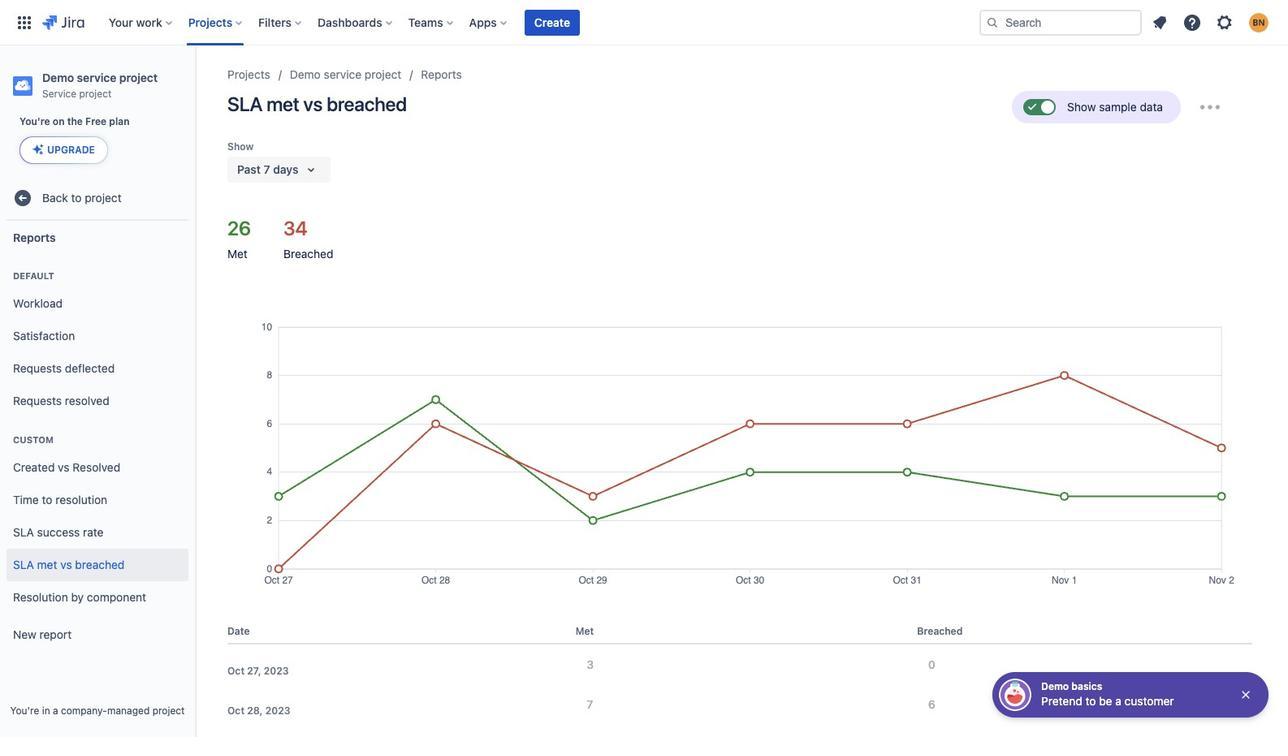 Task type: vqa. For each thing, say whether or not it's contained in the screenshot.
You
no



Task type: locate. For each thing, give the bounding box(es) containing it.
reports down teams popup button
[[421, 67, 462, 81]]

reports link
[[421, 65, 462, 84]]

26 met
[[227, 217, 251, 261]]

1 vertical spatial oct
[[227, 705, 245, 717]]

to
[[71, 191, 82, 204], [42, 493, 52, 507], [1086, 695, 1096, 708]]

projects right sidebar navigation image
[[227, 67, 270, 81]]

you're left in
[[10, 705, 39, 717]]

oct 27, 2023
[[227, 665, 289, 677]]

0 horizontal spatial reports
[[13, 230, 56, 244]]

settings image
[[1215, 13, 1235, 32]]

2 horizontal spatial to
[[1086, 695, 1096, 708]]

1 vertical spatial sla met vs breached
[[13, 558, 125, 572]]

0 horizontal spatial service
[[77, 71, 116, 84]]

0 vertical spatial breached
[[327, 93, 407, 115]]

breached down "demo service project" link
[[327, 93, 407, 115]]

filters
[[258, 15, 292, 29]]

demo inside demo basics pretend to be a customer
[[1042, 681, 1069, 693]]

project left reports link
[[365, 67, 402, 81]]

2023
[[264, 665, 289, 677], [265, 705, 290, 717]]

vs
[[304, 93, 323, 115], [58, 460, 70, 474], [60, 558, 72, 572]]

0 horizontal spatial breached
[[284, 247, 334, 261]]

new report
[[13, 628, 72, 642]]

oct for oct 28, 2023
[[227, 705, 245, 717]]

you're left on
[[19, 115, 50, 128]]

1 vertical spatial breached
[[918, 625, 963, 638]]

sla met vs breached up by
[[13, 558, 125, 572]]

workload link
[[6, 288, 188, 320]]

1 oct from the top
[[227, 665, 245, 677]]

on
[[53, 115, 65, 128]]

projects right work
[[188, 15, 232, 29]]

Search field
[[980, 9, 1142, 35]]

2023 right '28,'
[[265, 705, 290, 717]]

notifications image
[[1150, 13, 1170, 32]]

service inside "demo service project" link
[[324, 67, 362, 81]]

basics
[[1072, 681, 1103, 693]]

resolution by component
[[13, 590, 146, 604]]

1 horizontal spatial show
[[1068, 100, 1096, 114]]

met inside custom group
[[37, 558, 57, 572]]

sla success rate
[[13, 525, 104, 539]]

sla met vs breached down "demo service project" link
[[227, 93, 407, 115]]

1 requests from the top
[[13, 361, 62, 375]]

1 vertical spatial requests
[[13, 394, 62, 408]]

project for back to project
[[85, 191, 122, 204]]

rate
[[83, 525, 104, 539]]

demo right projects link
[[290, 67, 321, 81]]

projects inside popup button
[[188, 15, 232, 29]]

projects for projects popup button
[[188, 15, 232, 29]]

success
[[37, 525, 80, 539]]

requests up custom
[[13, 394, 62, 408]]

0 horizontal spatial to
[[42, 493, 52, 507]]

demo inside "demo service project" link
[[290, 67, 321, 81]]

1 horizontal spatial a
[[1116, 695, 1122, 708]]

to for time
[[42, 493, 52, 507]]

oct for oct 27, 2023
[[227, 665, 245, 677]]

a right the be
[[1116, 695, 1122, 708]]

requests for requests resolved
[[13, 394, 62, 408]]

2 requests from the top
[[13, 394, 62, 408]]

met down projects link
[[267, 93, 299, 115]]

vs down success
[[60, 558, 72, 572]]

sla met vs breached
[[227, 93, 407, 115], [13, 558, 125, 572]]

2 vertical spatial to
[[1086, 695, 1096, 708]]

0 horizontal spatial show
[[227, 141, 254, 153]]

help image
[[1183, 13, 1202, 32]]

service down dashboards
[[324, 67, 362, 81]]

your work button
[[104, 9, 179, 35]]

to left the be
[[1086, 695, 1096, 708]]

34 breached
[[284, 217, 334, 261]]

project
[[365, 67, 402, 81], [119, 71, 158, 84], [79, 88, 112, 100], [85, 191, 122, 204], [152, 705, 185, 717]]

upgrade button
[[20, 137, 107, 163]]

component
[[87, 590, 146, 604]]

1 horizontal spatial sla met vs breached
[[227, 93, 407, 115]]

pretend
[[1042, 695, 1083, 708]]

show up the past
[[227, 141, 254, 153]]

service
[[42, 88, 77, 100]]

0 horizontal spatial met
[[37, 558, 57, 572]]

projects
[[188, 15, 232, 29], [227, 67, 270, 81]]

service inside demo service project service project
[[77, 71, 116, 84]]

sla met vs breached inside "sla met vs breached" link
[[13, 558, 125, 572]]

demo basics pretend to be a customer
[[1042, 681, 1174, 708]]

you're for you're on the free plan
[[19, 115, 50, 128]]

project up plan
[[119, 71, 158, 84]]

sla for sla success rate link at the left bottom
[[13, 525, 34, 539]]

report
[[39, 628, 72, 642]]

1 vertical spatial you're
[[10, 705, 39, 717]]

resolved
[[73, 460, 120, 474]]

breached
[[327, 93, 407, 115], [75, 558, 125, 572]]

to inside demo basics pretend to be a customer
[[1086, 695, 1096, 708]]

2023 right 27,
[[264, 665, 289, 677]]

show left the sample
[[1068, 100, 1096, 114]]

reports up default
[[13, 230, 56, 244]]

vs down "demo service project" link
[[304, 93, 323, 115]]

oct
[[227, 665, 245, 677], [227, 705, 245, 717]]

you're
[[19, 115, 50, 128], [10, 705, 39, 717]]

breached
[[284, 247, 334, 261], [918, 625, 963, 638]]

your work
[[109, 15, 162, 29]]

to inside group
[[42, 493, 52, 507]]

oct left 27,
[[227, 665, 245, 677]]

demo up service
[[42, 71, 74, 84]]

0 vertical spatial to
[[71, 191, 82, 204]]

demo up pretend
[[1042, 681, 1069, 693]]

demo for demo service project service project
[[42, 71, 74, 84]]

primary element
[[10, 0, 980, 45]]

0 vertical spatial met
[[267, 93, 299, 115]]

breached down sla success rate link at the left bottom
[[75, 558, 125, 572]]

default group
[[6, 253, 188, 422]]

1 vertical spatial reports
[[13, 230, 56, 244]]

1 vertical spatial met
[[37, 558, 57, 572]]

met inside 26 met
[[227, 247, 248, 261]]

to right back
[[71, 191, 82, 204]]

2 horizontal spatial demo
[[1042, 681, 1069, 693]]

service
[[324, 67, 362, 81], [77, 71, 116, 84]]

requests down the satisfaction
[[13, 361, 62, 375]]

jira image
[[42, 13, 84, 32], [42, 13, 84, 32]]

1 horizontal spatial met
[[576, 625, 594, 638]]

project right back
[[85, 191, 122, 204]]

met
[[267, 93, 299, 115], [37, 558, 57, 572]]

sample
[[1099, 100, 1137, 114]]

managed
[[107, 705, 150, 717]]

demo service project
[[290, 67, 402, 81]]

demo
[[290, 67, 321, 81], [42, 71, 74, 84], [1042, 681, 1069, 693]]

27,
[[247, 665, 261, 677]]

project right managed
[[152, 705, 185, 717]]

1 horizontal spatial service
[[324, 67, 362, 81]]

project for demo service project service project
[[119, 71, 158, 84]]

satisfaction
[[13, 329, 75, 343]]

sla
[[227, 93, 263, 115], [13, 525, 34, 539], [13, 558, 34, 572]]

1 vertical spatial breached
[[75, 558, 125, 572]]

0 vertical spatial sla met vs breached
[[227, 93, 407, 115]]

back to project
[[42, 191, 122, 204]]

1 vertical spatial 2023
[[265, 705, 290, 717]]

0 vertical spatial show
[[1068, 100, 1096, 114]]

teams button
[[404, 9, 460, 35]]

vs right "created"
[[58, 460, 70, 474]]

demo for demo service project
[[290, 67, 321, 81]]

0 vertical spatial requests
[[13, 361, 62, 375]]

0 horizontal spatial breached
[[75, 558, 125, 572]]

requests resolved link
[[6, 385, 188, 418]]

resolution by component link
[[6, 582, 188, 614]]

0 horizontal spatial met
[[227, 247, 248, 261]]

banner containing your work
[[0, 0, 1289, 45]]

to right time
[[42, 493, 52, 507]]

met
[[227, 247, 248, 261], [576, 625, 594, 638]]

work
[[136, 15, 162, 29]]

service up free
[[77, 71, 116, 84]]

met up resolution
[[37, 558, 57, 572]]

2 vertical spatial sla
[[13, 558, 34, 572]]

customer
[[1125, 695, 1174, 708]]

show
[[1068, 100, 1096, 114], [227, 141, 254, 153]]

0 vertical spatial you're
[[19, 115, 50, 128]]

oct left '28,'
[[227, 705, 245, 717]]

banner
[[0, 0, 1289, 45]]

project up free
[[79, 88, 112, 100]]

filters button
[[254, 9, 308, 35]]

you're for you're in a company-managed project
[[10, 705, 39, 717]]

time
[[13, 493, 39, 507]]

0 vertical spatial projects
[[188, 15, 232, 29]]

1 vertical spatial met
[[576, 625, 594, 638]]

1 horizontal spatial demo
[[290, 67, 321, 81]]

1 vertical spatial show
[[227, 141, 254, 153]]

0 vertical spatial reports
[[421, 67, 462, 81]]

1 vertical spatial to
[[42, 493, 52, 507]]

sla up resolution
[[13, 558, 34, 572]]

1 horizontal spatial to
[[71, 191, 82, 204]]

a right in
[[53, 705, 58, 717]]

1 horizontal spatial met
[[267, 93, 299, 115]]

sla down time
[[13, 525, 34, 539]]

0 horizontal spatial a
[[53, 705, 58, 717]]

show for show sample data
[[1068, 100, 1096, 114]]

2 oct from the top
[[227, 705, 245, 717]]

apps
[[469, 15, 497, 29]]

your
[[109, 15, 133, 29]]

0 vertical spatial met
[[227, 247, 248, 261]]

7
[[264, 162, 270, 176]]

0 horizontal spatial sla met vs breached
[[13, 558, 125, 572]]

teams
[[408, 15, 443, 29]]

0 vertical spatial breached
[[284, 247, 334, 261]]

0 vertical spatial oct
[[227, 665, 245, 677]]

0 horizontal spatial demo
[[42, 71, 74, 84]]

requests resolved
[[13, 394, 109, 408]]

demo inside demo service project service project
[[42, 71, 74, 84]]

projects button
[[183, 9, 249, 35]]

back to project link
[[6, 182, 188, 214]]

1 vertical spatial sla
[[13, 525, 34, 539]]

0 vertical spatial 2023
[[264, 665, 289, 677]]

0 vertical spatial sla
[[227, 93, 263, 115]]

free
[[85, 115, 107, 128]]

a
[[1116, 695, 1122, 708], [53, 705, 58, 717]]

sla down projects link
[[227, 93, 263, 115]]

resolution
[[13, 590, 68, 604]]

company-
[[61, 705, 107, 717]]

1 vertical spatial projects
[[227, 67, 270, 81]]

past
[[237, 162, 261, 176]]



Task type: describe. For each thing, give the bounding box(es) containing it.
0 vertical spatial vs
[[304, 93, 323, 115]]

demo service project link
[[290, 65, 402, 84]]

the
[[67, 115, 83, 128]]

time to resolution
[[13, 493, 107, 507]]

create button
[[525, 9, 580, 35]]

apps button
[[464, 9, 513, 35]]

resolved
[[65, 394, 109, 408]]

2023 for oct 27, 2023
[[264, 665, 289, 677]]

1 horizontal spatial breached
[[918, 625, 963, 638]]

time to resolution link
[[6, 484, 188, 517]]

project for demo service project
[[365, 67, 402, 81]]

requests for requests deflected
[[13, 361, 62, 375]]

data
[[1140, 100, 1163, 114]]

demo service project service project
[[42, 71, 158, 100]]

dashboards
[[318, 15, 382, 29]]

demo for demo basics pretend to be a customer
[[1042, 681, 1069, 693]]

close image
[[1240, 689, 1253, 702]]

requests deflected link
[[6, 353, 188, 385]]

past 7 days button
[[227, 157, 331, 183]]

1 horizontal spatial breached
[[327, 93, 407, 115]]

new
[[13, 628, 36, 642]]

days
[[273, 162, 298, 176]]

your profile and settings image
[[1250, 13, 1269, 32]]

back
[[42, 191, 68, 204]]

service for demo service project
[[324, 67, 362, 81]]

default
[[13, 271, 54, 281]]

create
[[534, 15, 570, 29]]

workload
[[13, 296, 63, 310]]

new report link
[[6, 619, 188, 652]]

a inside demo basics pretend to be a customer
[[1116, 695, 1122, 708]]

created vs resolved
[[13, 460, 120, 474]]

custom group
[[6, 418, 188, 619]]

oct 28, 2023
[[227, 705, 290, 717]]

to for back
[[71, 191, 82, 204]]

1 vertical spatial vs
[[58, 460, 70, 474]]

satisfaction link
[[6, 320, 188, 353]]

2023 for oct 28, 2023
[[265, 705, 290, 717]]

plan
[[109, 115, 130, 128]]

created
[[13, 460, 55, 474]]

dashboards button
[[313, 9, 399, 35]]

show for show
[[227, 141, 254, 153]]

created vs resolved link
[[6, 452, 188, 484]]

show sample data
[[1068, 100, 1163, 114]]

34
[[284, 217, 307, 240]]

be
[[1099, 695, 1113, 708]]

service for demo service project service project
[[77, 71, 116, 84]]

28,
[[247, 705, 263, 717]]

deflected
[[65, 361, 115, 375]]

sidebar navigation image
[[177, 65, 213, 97]]

projects link
[[227, 65, 270, 84]]

sla for "sla met vs breached" link
[[13, 558, 34, 572]]

date
[[227, 625, 250, 638]]

in
[[42, 705, 50, 717]]

search image
[[986, 16, 999, 29]]

requests deflected
[[13, 361, 115, 375]]

projects for projects link
[[227, 67, 270, 81]]

resolution
[[55, 493, 107, 507]]

26
[[227, 217, 251, 240]]

past 7 days
[[237, 162, 298, 176]]

1 horizontal spatial reports
[[421, 67, 462, 81]]

you're in a company-managed project
[[10, 705, 185, 717]]

sla met vs breached link
[[6, 549, 188, 582]]

breached inside custom group
[[75, 558, 125, 572]]

2 vertical spatial vs
[[60, 558, 72, 572]]

by
[[71, 590, 84, 604]]

you're on the free plan
[[19, 115, 130, 128]]

sla success rate link
[[6, 517, 188, 549]]

upgrade
[[47, 144, 95, 156]]

custom
[[13, 435, 54, 445]]

appswitcher icon image
[[15, 13, 34, 32]]



